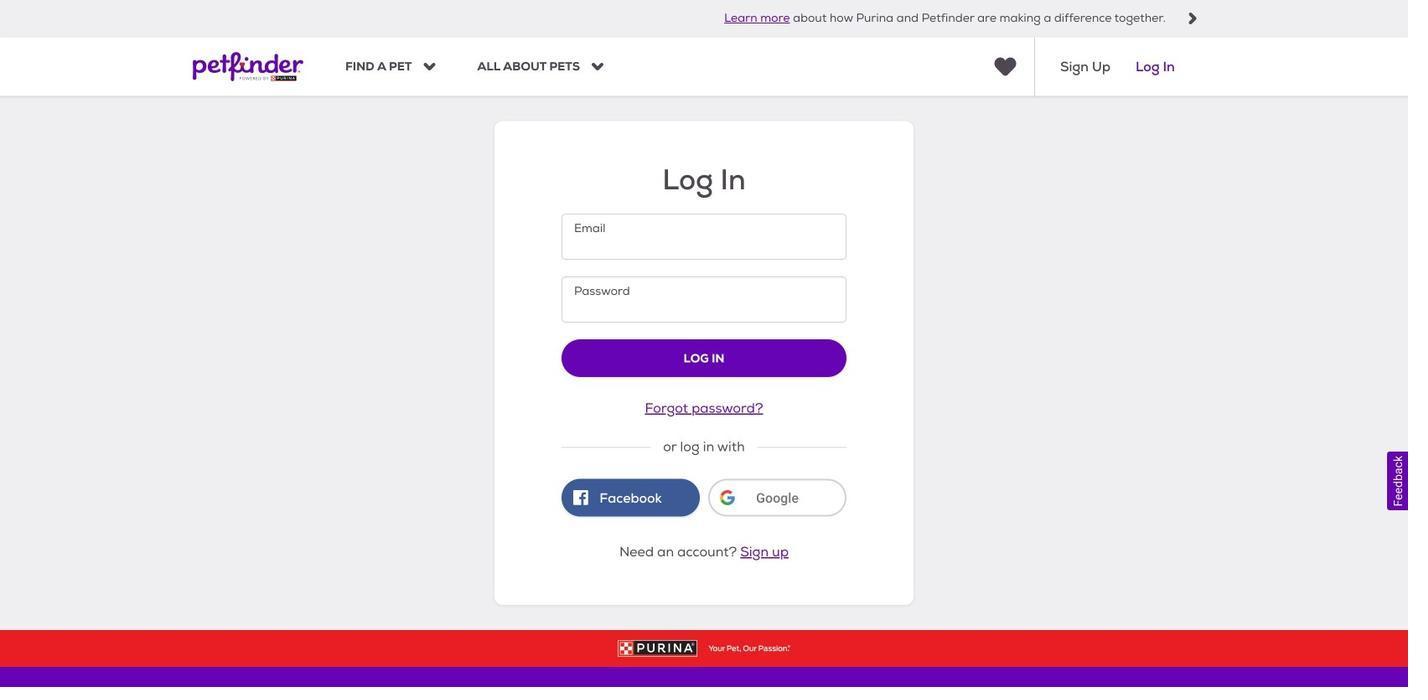 Task type: vqa. For each thing, say whether or not it's contained in the screenshot.
footer
yes



Task type: locate. For each thing, give the bounding box(es) containing it.
footer
[[0, 631, 1409, 688]]

purina your pet, our passion image
[[0, 641, 1409, 657]]

None password field
[[562, 277, 847, 323]]

None email field
[[562, 214, 847, 260]]



Task type: describe. For each thing, give the bounding box(es) containing it.
petfinder home image
[[193, 37, 304, 96]]



